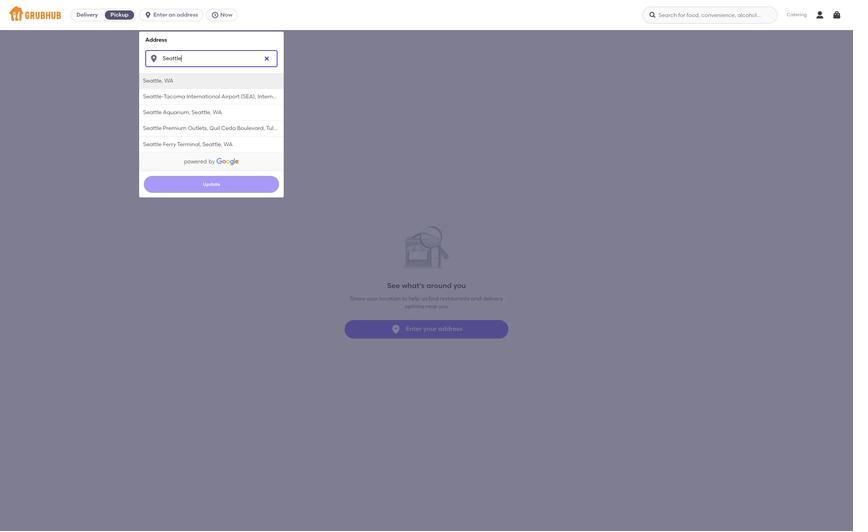 Task type: vqa. For each thing, say whether or not it's contained in the screenshot.
WA inside the "LINK"
yes



Task type: describe. For each thing, give the bounding box(es) containing it.
seattle-tacoma international airport (sea), international boulevard, seatac, wa link
[[139, 89, 353, 105]]

and
[[471, 295, 482, 302]]

seatac,
[[322, 93, 343, 100]]

enter your address
[[406, 325, 463, 333]]

seattle aquarium, seattle, wa
[[143, 109, 222, 116]]

around
[[427, 281, 452, 290]]

outlets,
[[188, 125, 208, 132]]

share
[[350, 295, 366, 302]]

seattle, inside 'seattle aquarium, seattle, wa' link
[[192, 109, 212, 116]]

main navigation navigation
[[0, 0, 854, 531]]

near
[[426, 303, 438, 310]]

enter for enter an address
[[154, 12, 168, 18]]

wa right the tulalip,
[[286, 125, 295, 132]]

tacoma
[[164, 93, 185, 100]]

delivery
[[483, 295, 503, 302]]

enter for enter your address
[[406, 325, 422, 333]]

(sea),
[[241, 93, 256, 100]]

seattle, wa link
[[139, 73, 284, 89]]

seattle, inside "seattle ferry terminal, seattle, wa" link
[[203, 141, 223, 148]]

boulevard, inside seattle-tacoma international airport (sea), international boulevard, seatac, wa link
[[293, 93, 321, 100]]

svg image for now
[[211, 11, 219, 19]]

delivery
[[77, 12, 98, 18]]

2 international from the left
[[258, 93, 291, 100]]

seattle aquarium, seattle, wa link
[[139, 105, 284, 121]]

1 horizontal spatial you
[[454, 281, 466, 290]]

your for share
[[367, 295, 378, 302]]

your for enter
[[424, 325, 437, 333]]

3 svg image from the left
[[649, 11, 657, 19]]

help
[[409, 295, 420, 302]]

seattle premium outlets, quil ceda boulevard, tulalip, wa link
[[139, 121, 295, 136]]

location
[[380, 295, 401, 302]]

address for enter an address
[[177, 12, 198, 18]]

see what's around you
[[387, 281, 466, 290]]

seattle for seattle premium outlets, quil ceda boulevard, tulalip, wa
[[143, 125, 162, 132]]

svg image for enter an address
[[144, 11, 152, 19]]

seattle, wa
[[143, 77, 173, 84]]

options
[[405, 303, 425, 310]]

see
[[387, 281, 400, 290]]

seattle, inside seattle, wa link
[[143, 77, 163, 84]]

restaurants
[[440, 295, 470, 302]]

position icon image
[[391, 324, 402, 335]]

quil
[[210, 125, 220, 132]]

wa down ceda
[[224, 141, 233, 148]]



Task type: locate. For each thing, give the bounding box(es) containing it.
enter
[[154, 12, 168, 18], [406, 325, 422, 333]]

seattle,
[[143, 77, 163, 84], [192, 109, 212, 116], [203, 141, 223, 148]]

seattle-
[[143, 93, 164, 100]]

svg image inside now button
[[211, 11, 219, 19]]

svg image
[[833, 10, 842, 20], [149, 54, 159, 63], [264, 55, 270, 62]]

seattle premium outlets, quil ceda boulevard, tulalip, wa
[[143, 125, 295, 132]]

your right share
[[367, 295, 378, 302]]

seattle down seattle-
[[143, 109, 162, 116]]

seattle-tacoma international airport (sea), international boulevard, seatac, wa
[[143, 93, 353, 100]]

address down restaurants
[[438, 325, 463, 333]]

seattle, up outlets,
[[192, 109, 212, 116]]

seattle for seattle aquarium, seattle, wa
[[143, 109, 162, 116]]

0 vertical spatial seattle,
[[143, 77, 163, 84]]

0 horizontal spatial boulevard,
[[237, 125, 265, 132]]

0 horizontal spatial you
[[439, 303, 449, 310]]

to
[[402, 295, 408, 302]]

seattle
[[143, 109, 162, 116], [143, 125, 162, 132], [143, 141, 162, 148]]

premium
[[163, 125, 187, 132]]

0 vertical spatial seattle
[[143, 109, 162, 116]]

boulevard, right ceda
[[237, 125, 265, 132]]

terminal,
[[177, 141, 201, 148]]

now
[[221, 12, 233, 18]]

what's
[[402, 281, 425, 290]]

2 seattle from the top
[[143, 125, 162, 132]]

0 horizontal spatial enter
[[154, 12, 168, 18]]

now button
[[206, 9, 241, 21]]

0 horizontal spatial international
[[187, 93, 220, 100]]

boulevard,
[[293, 93, 321, 100], [237, 125, 265, 132]]

enter an address
[[154, 12, 198, 18]]

enter left an
[[154, 12, 168, 18]]

seattle ferry terminal, seattle, wa link
[[139, 137, 284, 152]]

enter inside 'enter your address' button
[[406, 325, 422, 333]]

0 horizontal spatial svg image
[[144, 11, 152, 19]]

1 international from the left
[[187, 93, 220, 100]]

2 svg image from the left
[[211, 11, 219, 19]]

1 horizontal spatial boulevard,
[[293, 93, 321, 100]]

seattle, down quil
[[203, 141, 223, 148]]

1 vertical spatial your
[[424, 325, 437, 333]]

you
[[454, 281, 466, 290], [439, 303, 449, 310]]

1 vertical spatial enter
[[406, 325, 422, 333]]

1 vertical spatial boulevard,
[[237, 125, 265, 132]]

seattle left 'premium'
[[143, 125, 162, 132]]

1 seattle from the top
[[143, 109, 162, 116]]

wa right seatac, at the left top of the page
[[344, 93, 353, 100]]

0 horizontal spatial address
[[177, 12, 198, 18]]

find
[[429, 295, 439, 302]]

international
[[187, 93, 220, 100], [258, 93, 291, 100]]

share your location to help us find restaurants and delivery options near you
[[350, 295, 503, 310]]

2 horizontal spatial svg image
[[649, 11, 657, 19]]

svg image inside 'enter an address' button
[[144, 11, 152, 19]]

1 vertical spatial seattle,
[[192, 109, 212, 116]]

1 svg image from the left
[[144, 11, 152, 19]]

wa
[[164, 77, 173, 84], [344, 93, 353, 100], [213, 109, 222, 116], [286, 125, 295, 132], [224, 141, 233, 148]]

0 vertical spatial you
[[454, 281, 466, 290]]

enter an address button
[[139, 9, 206, 21]]

pickup button
[[103, 9, 136, 21]]

tulalip,
[[266, 125, 285, 132]]

international right (sea),
[[258, 93, 291, 100]]

0 vertical spatial enter
[[154, 12, 168, 18]]

1 horizontal spatial your
[[424, 325, 437, 333]]

1 horizontal spatial enter
[[406, 325, 422, 333]]

airport
[[222, 93, 240, 100]]

3 seattle from the top
[[143, 141, 162, 148]]

0 vertical spatial your
[[367, 295, 378, 302]]

address
[[177, 12, 198, 18], [438, 325, 463, 333]]

svg image
[[144, 11, 152, 19], [211, 11, 219, 19], [649, 11, 657, 19]]

update button
[[144, 176, 279, 193]]

wa up tacoma on the left top
[[164, 77, 173, 84]]

international down seattle, wa link
[[187, 93, 220, 100]]

address inside 'enter an address' button
[[177, 12, 198, 18]]

address for enter your address
[[438, 325, 463, 333]]

1 vertical spatial you
[[439, 303, 449, 310]]

you right near
[[439, 303, 449, 310]]

catering
[[788, 12, 807, 17]]

1 horizontal spatial svg image
[[264, 55, 270, 62]]

0 vertical spatial boulevard,
[[293, 93, 321, 100]]

0 horizontal spatial svg image
[[149, 54, 159, 63]]

catering button
[[782, 6, 813, 24]]

ferry
[[163, 141, 176, 148]]

address
[[145, 37, 167, 43]]

your inside button
[[424, 325, 437, 333]]

you up restaurants
[[454, 281, 466, 290]]

update
[[203, 182, 220, 187]]

delivery button
[[71, 9, 103, 21]]

Enter an address search field
[[145, 50, 278, 67]]

0 vertical spatial address
[[177, 12, 198, 18]]

you inside share your location to help us find restaurants and delivery options near you
[[439, 303, 449, 310]]

enter right position icon
[[406, 325, 422, 333]]

1 vertical spatial seattle
[[143, 125, 162, 132]]

1 horizontal spatial address
[[438, 325, 463, 333]]

seattle ferry terminal, seattle, wa
[[143, 141, 233, 148]]

1 vertical spatial address
[[438, 325, 463, 333]]

aquarium,
[[163, 109, 190, 116]]

seattle, up seattle-
[[143, 77, 163, 84]]

seattle for seattle ferry terminal, seattle, wa
[[143, 141, 162, 148]]

ceda
[[221, 125, 236, 132]]

boulevard, inside "seattle premium outlets, quil ceda boulevard, tulalip, wa" link
[[237, 125, 265, 132]]

1 horizontal spatial svg image
[[211, 11, 219, 19]]

0 horizontal spatial your
[[367, 295, 378, 302]]

address right an
[[177, 12, 198, 18]]

seattle left ferry
[[143, 141, 162, 148]]

wa up the seattle premium outlets, quil ceda boulevard, tulalip, wa
[[213, 109, 222, 116]]

2 vertical spatial seattle,
[[203, 141, 223, 148]]

boulevard, left seatac, at the left top of the page
[[293, 93, 321, 100]]

address inside 'enter your address' button
[[438, 325, 463, 333]]

pickup
[[111, 12, 129, 18]]

your inside share your location to help us find restaurants and delivery options near you
[[367, 295, 378, 302]]

2 horizontal spatial svg image
[[833, 10, 842, 20]]

enter your address button
[[345, 320, 509, 339]]

enter inside 'enter an address' button
[[154, 12, 168, 18]]

your
[[367, 295, 378, 302], [424, 325, 437, 333]]

an
[[169, 12, 176, 18]]

your down near
[[424, 325, 437, 333]]

us
[[422, 295, 428, 302]]

2 vertical spatial seattle
[[143, 141, 162, 148]]

1 horizontal spatial international
[[258, 93, 291, 100]]



